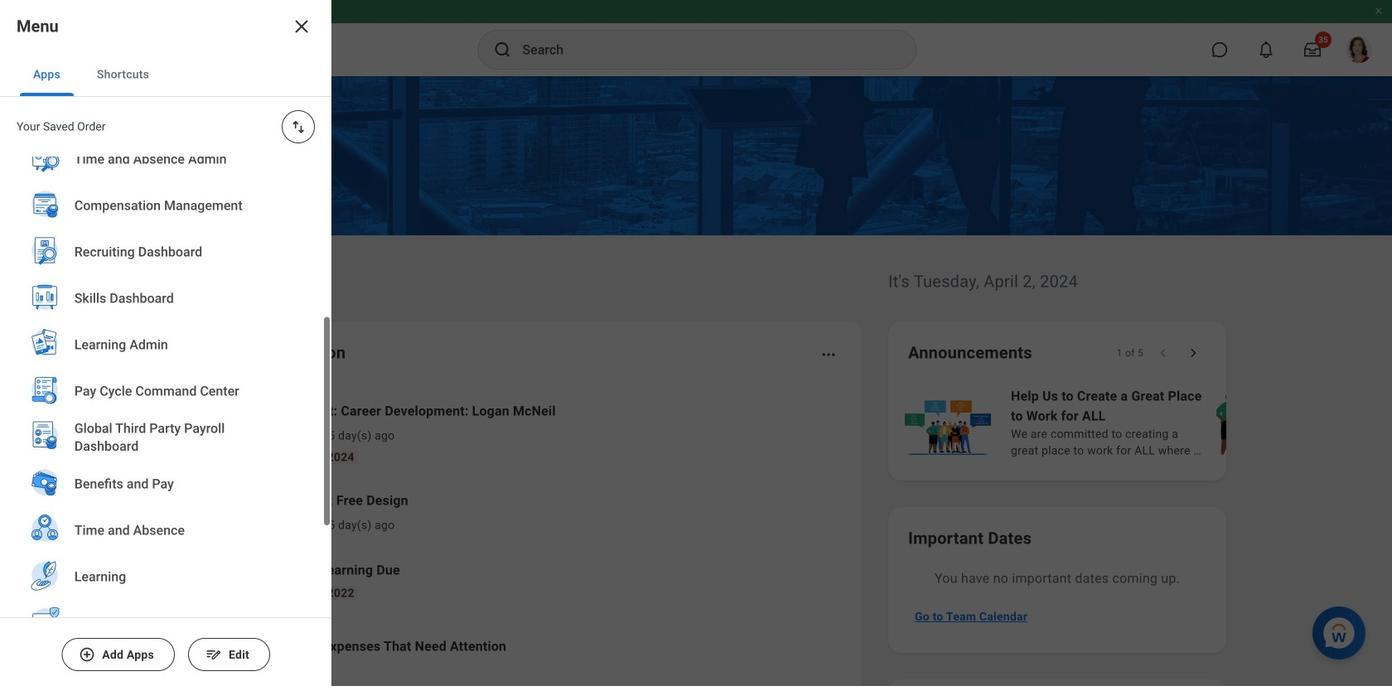 Task type: vqa. For each thing, say whether or not it's contained in the screenshot.
The Compensation in Compensation button
no



Task type: locate. For each thing, give the bounding box(es) containing it.
search image
[[493, 40, 513, 60]]

plus circle image
[[79, 647, 95, 663]]

global navigation dialog
[[0, 0, 332, 686]]

list
[[902, 385, 1393, 461], [186, 388, 842, 680]]

dashboard expenses image
[[210, 634, 235, 659]]

notifications large image
[[1258, 41, 1275, 58]]

chevron right small image
[[1185, 345, 1202, 361]]

banner
[[0, 0, 1393, 76]]

main content
[[0, 76, 1393, 686]]

status
[[1117, 346, 1144, 360]]

tab list
[[0, 53, 332, 97]]

x image
[[292, 17, 312, 36]]



Task type: describe. For each thing, give the bounding box(es) containing it.
1 horizontal spatial list
[[902, 385, 1393, 461]]

inbox image
[[210, 420, 235, 445]]

close environment banner image
[[1374, 6, 1384, 16]]

text edit image
[[205, 647, 222, 663]]

sort image
[[290, 119, 307, 135]]

chevron left small image
[[1156, 345, 1172, 361]]

0 horizontal spatial list
[[186, 388, 842, 680]]

inbox large image
[[1305, 41, 1321, 58]]

profile logan mcneil element
[[1336, 31, 1383, 68]]



